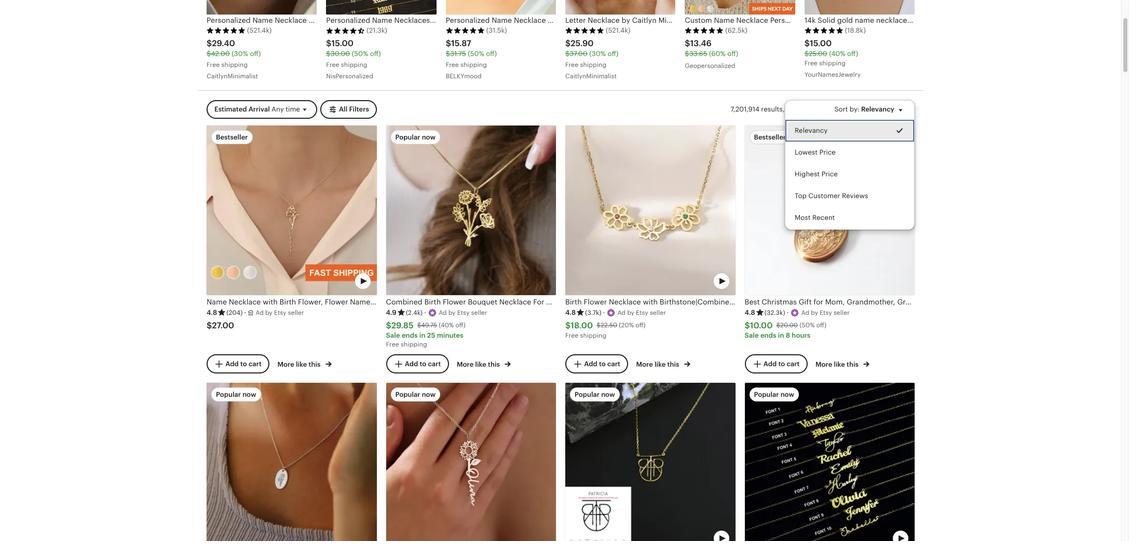 Task type: vqa. For each thing, say whether or not it's contained in the screenshot.


Task type: describe. For each thing, give the bounding box(es) containing it.
by:
[[850, 106, 860, 113]]

4 popular now link from the left
[[745, 383, 915, 542]]

1 add to cart from the left
[[226, 360, 262, 368]]

free for $ 29.40 $ 42.00 (30% off) free shipping caitlynminimalist
[[207, 61, 220, 69]]

y for 10.00
[[815, 309, 819, 317]]

42.00
[[211, 50, 230, 58]]

29.40
[[212, 39, 235, 49]]

caitlynminimalist for 29.40
[[207, 73, 258, 80]]

recent
[[813, 214, 836, 222]]

product video element for personalized name necklace, dainty name necklace, custom name necklace, 14k gold necklace, 50th birthday gift for women, anniversary gifts image
[[745, 383, 915, 542]]

(204)
[[227, 309, 243, 317]]

with
[[786, 105, 800, 113]]

sort
[[835, 106, 849, 113]]

1 more from the left
[[278, 361, 294, 369]]

more for 10.00
[[816, 361, 833, 369]]

(50% inside $ 10.00 $ 20.00 (50% off) sale ends in 8 hours
[[800, 322, 815, 330]]

1 b from the left
[[265, 309, 269, 317]]

$ 15.87 $ 31.75 (50% off) free shipping belkymood
[[446, 39, 497, 80]]

31.75
[[450, 50, 466, 58]]

13.46
[[691, 39, 712, 49]]

$ 10.00 $ 20.00 (50% off) sale ends in 8 hours
[[745, 321, 827, 340]]

(31.5k)
[[487, 27, 507, 34]]

more like this link for 29.85
[[457, 359, 511, 370]]

a for 18.00
[[618, 309, 622, 317]]

to for 18.00
[[599, 360, 606, 368]]

all filters
[[339, 106, 369, 113]]

product video element for personalized name necklace,  gift for her,  personalized gift, one of a kind jewelry, gold name necklace, handmade gift, christmas gift image at the right bottom
[[566, 383, 736, 542]]

ads
[[802, 105, 814, 113]]

shipping for $ 18.00 $ 22.50 (20% off) free shipping
[[581, 333, 607, 340]]

popular now for dainty birth flower necklace, birth flower necklace, silver necklace, personalized necklace for her, birthday gift, anniversary gift image
[[216, 391, 256, 399]]

1 a from the left
[[256, 309, 260, 317]]

29.85
[[392, 321, 414, 331]]

(521.4k) for 29.40
[[247, 27, 272, 34]]

birth flower necklace with birthstone|combined birth flower necklace|bridesmaids gift|birth flower jewelry|unique family gift mother image
[[566, 126, 736, 296]]

cart for 18.00
[[608, 360, 621, 368]]

off) for $ 10.00 $ 20.00 (50% off) sale ends in 8 hours
[[817, 322, 827, 330]]

more for 29.85
[[457, 361, 474, 369]]

personalized name necklaces, personalized name necklaces , script name necklaces, black friday sale , gift for her , persoanlized gift image
[[326, 0, 437, 15]]

33.65
[[690, 50, 708, 58]]

price for highest price
[[822, 170, 838, 178]]

$ 29.40 $ 42.00 (30% off) free shipping caitlynminimalist
[[207, 39, 261, 80]]

25.90
[[571, 39, 594, 49]]

cart for 10.00
[[787, 360, 800, 368]]

personalized name necklace, dainty name necklace, custom name necklace, 14k gold necklace, 50th birthday gift for women, anniversary gifts image
[[745, 383, 915, 542]]

4.8 for 18.00
[[566, 309, 576, 317]]

seller for 29.85
[[471, 309, 488, 317]]

1 cart from the left
[[249, 360, 262, 368]]

popular for dainty birth flower necklace, birth flower necklace, silver necklace, personalized necklace for her, birthday gift, anniversary gift image
[[216, 391, 241, 399]]

5 out of 5 stars image for 29.40
[[207, 27, 246, 34]]

5 out of 5 stars image for 15.87
[[446, 27, 485, 34]]

most
[[795, 214, 811, 222]]

a d b y etsy seller for 18.00
[[618, 309, 666, 317]]

now for the combined birth flower bouquet necklace for mother's day, birth flower bouquet necklace for grandma, family necklace for mom, christmas gift image on the left
[[422, 133, 436, 141]]

$ 15.00 $ 30.00 (50% off) free shipping nispersonalized
[[326, 39, 381, 80]]

add to cart button for 18.00
[[566, 355, 629, 374]]

ends for 29.85
[[402, 332, 418, 340]]

popular for sun flower necklace, name necklace, sun flower name necklace, dainty necklace, personalized necklace, mothers day gift, gifts for her image at the left of the page
[[396, 391, 421, 399]]

1 this from the left
[[309, 361, 321, 369]]

27.00
[[212, 321, 234, 331]]

belkymood
[[446, 73, 482, 80]]

$ 15.00 $ 25.00 (40% off) free shipping yournamesjewelry
[[805, 39, 861, 79]]

(50% for 15.87
[[468, 50, 485, 58]]

off) for $ 25.90 $ 37.00 (30% off) free shipping caitlynminimalist
[[608, 50, 619, 58]]

cart for 29.85
[[428, 360, 441, 368]]

off) for $ 15.87 $ 31.75 (50% off) free shipping belkymood
[[486, 50, 497, 58]]

1 4.8 from the left
[[207, 309, 217, 317]]

y for 18.00
[[631, 309, 635, 317]]

top
[[795, 192, 807, 200]]

time
[[286, 106, 300, 113]]

1 bestseller from the left
[[216, 133, 248, 141]]

off) for $ 29.85 $ 49.75 (40% off) sale ends in 25 minutes free shipping
[[456, 322, 466, 330]]

22.50
[[601, 322, 618, 330]]

15.87
[[451, 39, 472, 49]]

off) for $ 15.00 $ 25.00 (40% off) free shipping yournamesjewelry
[[848, 50, 859, 58]]

14k solid gold name necklace , personalized name necklace , gold name necklace , personalized jewelry , personalized gift , christmas gift image
[[805, 0, 915, 15]]

(18.8k)
[[846, 27, 866, 34]]

(3.7k)
[[586, 309, 602, 317]]

off) for $ 13.46 $ 33.65 (60% off) geopersonalized
[[728, 50, 739, 58]]

this for 29.85
[[488, 361, 500, 369]]

(60%
[[710, 50, 726, 58]]

all filters button
[[321, 100, 377, 119]]

37.00
[[570, 50, 588, 58]]

shipping inside $ 29.85 $ 49.75 (40% off) sale ends in 25 minutes free shipping
[[401, 341, 427, 349]]

add for 29.85
[[405, 360, 418, 368]]

1 etsy from the left
[[274, 309, 287, 317]]

etsy for 10.00
[[820, 309, 833, 317]]

yournamesjewelry
[[805, 71, 861, 79]]

5 out of 5 stars image for 13.46
[[685, 27, 724, 34]]

add to cart button for 29.85
[[386, 355, 449, 374]]

$ 27.00
[[207, 321, 234, 331]]

top customer reviews link
[[786, 186, 915, 208]]

lowest price link
[[786, 142, 915, 164]]

highest price
[[795, 170, 838, 178]]

all
[[339, 106, 348, 113]]

4.9
[[386, 309, 397, 317]]

off) for $ 15.00 $ 30.00 (50% off) free shipping nispersonalized
[[370, 50, 381, 58]]

like for 18.00
[[655, 361, 666, 369]]

personalized name necklace - initial necklace - letter necklace - custom necklace - wife gifts - gifts for mom - minimalist- christmas  gift image
[[446, 0, 556, 15]]

etsy for 29.85
[[458, 309, 470, 317]]

shipping for $ 15.00 $ 30.00 (50% off) free shipping nispersonalized
[[341, 61, 368, 69]]

5 out of 5 stars image for 15.00
[[805, 27, 844, 34]]

(40% for 15.00
[[830, 50, 846, 58]]

estimated arrival any time
[[215, 106, 300, 113]]

like for 29.85
[[476, 361, 487, 369]]

free for $ 18.00 $ 22.50 (20% off) free shipping
[[566, 333, 579, 340]]

· for 18.00
[[603, 309, 605, 317]]

0 vertical spatial relevancy
[[862, 106, 895, 113]]

18.00
[[571, 321, 593, 331]]

relevancy link
[[786, 120, 915, 142]]

ends for 10.00
[[761, 332, 777, 340]]

nispersonalized
[[326, 73, 374, 80]]

a for 10.00
[[802, 309, 806, 317]]

(20%
[[619, 322, 634, 330]]

15.00 for 25.00
[[810, 39, 832, 49]]

2 popular now link from the left
[[386, 383, 556, 542]]

more like this link for 18.00
[[637, 359, 691, 370]]

1 more like this link from the left
[[278, 359, 332, 370]]

more like this for 18.00
[[637, 361, 681, 369]]

d for 18.00
[[622, 309, 626, 317]]

caitlynminimalist for 25.90
[[566, 73, 617, 80]]

add to cart for 29.85
[[405, 360, 441, 368]]

lowest
[[795, 149, 818, 156]]

30.00
[[331, 50, 350, 58]]

free for $ 15.87 $ 31.75 (50% off) free shipping belkymood
[[446, 61, 459, 69]]

25.00
[[809, 50, 828, 58]]

$ 25.90 $ 37.00 (30% off) free shipping caitlynminimalist
[[566, 39, 619, 80]]

25
[[427, 332, 436, 340]]

1 to from the left
[[240, 360, 247, 368]]

popular now for sun flower necklace, name necklace, sun flower name necklace, dainty necklace, personalized necklace, mothers day gift, gifts for her image at the left of the page
[[396, 391, 436, 399]]

1 more like this from the left
[[278, 361, 322, 369]]

(521.4k) for 25.90
[[606, 27, 631, 34]]

to for 10.00
[[779, 360, 786, 368]]



Task type: locate. For each thing, give the bounding box(es) containing it.
ends down '29.85'
[[402, 332, 418, 340]]

1 y from the left
[[269, 309, 273, 317]]

2 4.8 from the left
[[566, 309, 576, 317]]

3 4.8 from the left
[[745, 309, 756, 317]]

$ 29.85 $ 49.75 (40% off) sale ends in 25 minutes free shipping
[[386, 321, 466, 349]]

add to cart down 8
[[764, 360, 800, 368]]

shipping
[[820, 60, 846, 67], [222, 61, 248, 69], [341, 61, 368, 69], [461, 61, 487, 69], [581, 61, 607, 69], [581, 333, 607, 340], [401, 341, 427, 349]]

to for 29.85
[[420, 360, 427, 368]]

1 5 out of 5 stars image from the left
[[207, 27, 246, 34]]

4 to from the left
[[779, 360, 786, 368]]

best christmas gift for mom, grandmother, great grandma, aunt, rose gold necklace, flower locket, keepsake photo frame charm, n1799 image
[[745, 126, 915, 296]]

bestseller
[[216, 133, 248, 141], [755, 133, 787, 141]]

etsy up minutes
[[458, 309, 470, 317]]

(30% inside '$ 29.40 $ 42.00 (30% off) free shipping caitlynminimalist'
[[232, 50, 248, 58]]

add to cart down the 25
[[405, 360, 441, 368]]

3 add to cart from the left
[[585, 360, 621, 368]]

a up hours
[[802, 309, 806, 317]]

d
[[260, 309, 264, 317], [443, 309, 447, 317], [622, 309, 626, 317], [806, 309, 810, 317]]

menu
[[786, 100, 915, 230]]

(30% inside $ 25.90 $ 37.00 (30% off) free shipping caitlynminimalist
[[590, 50, 606, 58]]

3 add from the left
[[585, 360, 598, 368]]

0 horizontal spatial (521.4k)
[[247, 27, 272, 34]]

sort by: relevancy
[[835, 106, 895, 113]]

5 5 out of 5 stars image from the left
[[805, 27, 844, 34]]

like for 10.00
[[835, 361, 846, 369]]

most recent
[[795, 214, 836, 222]]

off) inside $ 13.46 $ 33.65 (60% off) geopersonalized
[[728, 50, 739, 58]]

2 add from the left
[[405, 360, 418, 368]]

(30% down '25.90'
[[590, 50, 606, 58]]

free down 37.00
[[566, 61, 579, 69]]

free down '29.85'
[[386, 341, 399, 349]]

$ 13.46 $ 33.65 (60% off) geopersonalized
[[685, 39, 739, 70]]

4 this from the left
[[847, 361, 859, 369]]

off) inside $ 15.87 $ 31.75 (50% off) free shipping belkymood
[[486, 50, 497, 58]]

off) inside $ 29.85 $ 49.75 (40% off) sale ends in 25 minutes free shipping
[[456, 322, 466, 330]]

(62.5k)
[[726, 27, 748, 34]]

shipping down 37.00
[[581, 61, 607, 69]]

(21.3k)
[[367, 27, 388, 34]]

2 (521.4k) from the left
[[606, 27, 631, 34]]

(40% inside $ 15.00 $ 25.00 (40% off) free shipping yournamesjewelry
[[830, 50, 846, 58]]

2 y from the left
[[453, 309, 456, 317]]

(40% right 25.00
[[830, 50, 846, 58]]

now for dainty birth flower necklace, birth flower necklace, silver necklace, personalized necklace for her, birthday gift, anniversary gift image
[[243, 391, 256, 399]]

add down $ 10.00 $ 20.00 (50% off) sale ends in 8 hours
[[764, 360, 777, 368]]

20.00
[[781, 322, 799, 330]]

15.00 up 25.00
[[810, 39, 832, 49]]

off) up minutes
[[456, 322, 466, 330]]

seller for 10.00
[[834, 309, 850, 317]]

1 like from the left
[[296, 361, 307, 369]]

(40% up minutes
[[439, 322, 454, 330]]

in for 29.85
[[420, 332, 426, 340]]

2 ends from the left
[[761, 332, 777, 340]]

1 horizontal spatial (30%
[[590, 50, 606, 58]]

0 horizontal spatial 15.00
[[332, 39, 354, 49]]

shipping inside $ 15.00 $ 25.00 (40% off) free shipping yournamesjewelry
[[820, 60, 846, 67]]

1 ends from the left
[[402, 332, 418, 340]]

product video element
[[207, 126, 377, 296], [566, 126, 736, 296], [566, 383, 736, 542], [745, 383, 915, 542]]

bestseller down estimated
[[216, 133, 248, 141]]

(30%
[[232, 50, 248, 58], [590, 50, 606, 58]]

(50% for 15.00
[[352, 50, 368, 58]]

3 5 out of 5 stars image from the left
[[566, 27, 605, 34]]

(521.4k) down personalized name necklace by caitlynminimalist • gold name necklace with box chain • perfect gift for her • personalized gift • nm81f91 image
[[247, 27, 272, 34]]

4 seller from the left
[[834, 309, 850, 317]]

3 cart from the left
[[608, 360, 621, 368]]

5 out of 5 stars image
[[207, 27, 246, 34], [446, 27, 485, 34], [566, 27, 605, 34], [685, 27, 724, 34], [805, 27, 844, 34]]

· right (2.4k)
[[425, 309, 427, 317]]

now
[[422, 133, 436, 141], [243, 391, 256, 399], [422, 391, 436, 399], [602, 391, 615, 399], [781, 391, 795, 399]]

add down $ 18.00 $ 22.50 (20% off) free shipping
[[585, 360, 598, 368]]

(50% right 30.00
[[352, 50, 368, 58]]

off) right 37.00
[[608, 50, 619, 58]]

4 cart from the left
[[787, 360, 800, 368]]

1 add from the left
[[226, 360, 239, 368]]

caitlynminimalist inside '$ 29.40 $ 42.00 (30% off) free shipping caitlynminimalist'
[[207, 73, 258, 80]]

b up $ 10.00 $ 20.00 (50% off) sale ends in 8 hours
[[812, 309, 816, 317]]

bestseller down 7,201,914 results, with ads
[[755, 133, 787, 141]]

off) inside '$ 15.00 $ 30.00 (50% off) free shipping nispersonalized'
[[370, 50, 381, 58]]

· for 29.85
[[425, 309, 427, 317]]

15.00 up 30.00
[[332, 39, 354, 49]]

this for 10.00
[[847, 361, 859, 369]]

2 · from the left
[[425, 309, 427, 317]]

1 · from the left
[[244, 309, 246, 317]]

2 a d b y etsy seller from the left
[[439, 309, 488, 317]]

shipping up yournamesjewelry on the right top
[[820, 60, 846, 67]]

1 horizontal spatial (521.4k)
[[606, 27, 631, 34]]

free inside '$ 29.40 $ 42.00 (30% off) free shipping caitlynminimalist'
[[207, 61, 220, 69]]

shipping inside '$ 29.40 $ 42.00 (30% off) free shipping caitlynminimalist'
[[222, 61, 248, 69]]

this for 18.00
[[668, 361, 680, 369]]

7,201,914
[[731, 105, 760, 113]]

free for $ 15.00 $ 30.00 (50% off) free shipping nispersonalized
[[326, 61, 340, 69]]

add to cart button down 27.00
[[207, 355, 270, 374]]

add to cart
[[226, 360, 262, 368], [405, 360, 441, 368], [585, 360, 621, 368], [764, 360, 800, 368]]

a up minutes
[[439, 309, 443, 317]]

3 d from the left
[[622, 309, 626, 317]]

4 etsy from the left
[[820, 309, 833, 317]]

1 (30% from the left
[[232, 50, 248, 58]]

2 horizontal spatial (50%
[[800, 322, 815, 330]]

free down 18.00
[[566, 333, 579, 340]]

d up hours
[[806, 309, 810, 317]]

1 horizontal spatial bestseller
[[755, 133, 787, 141]]

0 horizontal spatial (50%
[[352, 50, 368, 58]]

4 add to cart from the left
[[764, 360, 800, 368]]

free down 42.00
[[207, 61, 220, 69]]

free inside $ 18.00 $ 22.50 (20% off) free shipping
[[566, 333, 579, 340]]

ends inside $ 29.85 $ 49.75 (40% off) sale ends in 25 minutes free shipping
[[402, 332, 418, 340]]

etsy up $ 18.00 $ 22.50 (20% off) free shipping
[[636, 309, 649, 317]]

4 more from the left
[[816, 361, 833, 369]]

1 caitlynminimalist from the left
[[207, 73, 258, 80]]

in left the 25
[[420, 332, 426, 340]]

3 y from the left
[[631, 309, 635, 317]]

5 out of 5 stars image up the 15.87
[[446, 27, 485, 34]]

custom name necklace personalized gift for women mama necklace for mom engraved gifts handmade jewelry wedding unique holiday gift for her image
[[685, 0, 796, 15]]

1 vertical spatial relevancy
[[795, 127, 828, 134]]

add to cart down $ 18.00 $ 22.50 (20% off) free shipping
[[585, 360, 621, 368]]

shipping for $ 29.40 $ 42.00 (30% off) free shipping caitlynminimalist
[[222, 61, 248, 69]]

3 add to cart button from the left
[[566, 355, 629, 374]]

5 out of 5 stars image up 13.46
[[685, 27, 724, 34]]

1 (521.4k) from the left
[[247, 27, 272, 34]]

reviews
[[843, 192, 869, 200]]

$ 18.00 $ 22.50 (20% off) free shipping
[[566, 321, 646, 340]]

price up top customer reviews
[[822, 170, 838, 178]]

caitlynminimalist
[[207, 73, 258, 80], [566, 73, 617, 80]]

2 seller from the left
[[471, 309, 488, 317]]

10.00
[[751, 321, 773, 331]]

2 caitlynminimalist from the left
[[566, 73, 617, 80]]

seller for 18.00
[[650, 309, 666, 317]]

product video element for birth flower necklace with birthstone|combined birth flower necklace|bridesmaids gift|birth flower jewelry|unique family gift mother "image"
[[566, 126, 736, 296]]

sun flower necklace, name necklace, sun flower name necklace, dainty necklace, personalized necklace, mothers day gift, gifts for her image
[[386, 383, 556, 542]]

shipping down 18.00
[[581, 333, 607, 340]]

y up $ 10.00 $ 20.00 (50% off) sale ends in 8 hours
[[815, 309, 819, 317]]

in for 10.00
[[779, 332, 785, 340]]

off) inside $ 18.00 $ 22.50 (20% off) free shipping
[[636, 322, 646, 330]]

b up minutes
[[449, 309, 453, 317]]

price for lowest price
[[820, 149, 836, 156]]

$
[[207, 39, 212, 49], [326, 39, 332, 49], [446, 39, 451, 49], [566, 39, 571, 49], [685, 39, 691, 49], [805, 39, 810, 49], [207, 50, 211, 58], [326, 50, 331, 58], [446, 50, 450, 58], [566, 50, 570, 58], [685, 50, 690, 58], [805, 50, 809, 58], [207, 321, 212, 331], [386, 321, 392, 331], [566, 321, 571, 331], [745, 321, 751, 331], [418, 322, 421, 330], [597, 322, 601, 330], [777, 322, 781, 330]]

4 more like this from the left
[[816, 361, 861, 369]]

add to cart for 18.00
[[585, 360, 621, 368]]

relevancy
[[862, 106, 895, 113], [795, 127, 828, 134]]

1 popular now link from the left
[[207, 383, 377, 542]]

1 horizontal spatial in
[[779, 332, 785, 340]]

5 out of 5 stars image up '25.90'
[[566, 27, 605, 34]]

2 d from the left
[[443, 309, 447, 317]]

off) right '(20%'
[[636, 322, 646, 330]]

d for 10.00
[[806, 309, 810, 317]]

this
[[309, 361, 321, 369], [488, 361, 500, 369], [668, 361, 680, 369], [847, 361, 859, 369]]

shipping down 42.00
[[222, 61, 248, 69]]

shipping for $ 25.90 $ 37.00 (30% off) free shipping caitlynminimalist
[[581, 61, 607, 69]]

2 cart from the left
[[428, 360, 441, 368]]

popular now link
[[207, 383, 377, 542], [386, 383, 556, 542], [566, 383, 736, 542], [745, 383, 915, 542]]

shipping for $ 15.00 $ 25.00 (40% off) free shipping yournamesjewelry
[[820, 60, 846, 67]]

off) down (18.8k)
[[848, 50, 859, 58]]

1 add to cart button from the left
[[207, 355, 270, 374]]

shipping up belkymood
[[461, 61, 487, 69]]

seller
[[288, 309, 304, 317], [471, 309, 488, 317], [650, 309, 666, 317], [834, 309, 850, 317]]

y right (204)
[[269, 309, 273, 317]]

minutes
[[437, 332, 464, 340]]

caitlynminimalist down 42.00
[[207, 73, 258, 80]]

4 add to cart button from the left
[[745, 355, 808, 374]]

a d b y etsy seller for 29.85
[[439, 309, 488, 317]]

0 horizontal spatial sale
[[386, 332, 400, 340]]

d right (204)
[[260, 309, 264, 317]]

add to cart button
[[207, 355, 270, 374], [386, 355, 449, 374], [566, 355, 629, 374], [745, 355, 808, 374]]

add to cart for 10.00
[[764, 360, 800, 368]]

(50% inside $ 15.87 $ 31.75 (50% off) free shipping belkymood
[[468, 50, 485, 58]]

a d b y etsy seller
[[256, 309, 304, 317], [439, 309, 488, 317], [618, 309, 666, 317], [802, 309, 850, 317]]

a d b y etsy seller for 10.00
[[802, 309, 850, 317]]

b for 10.00
[[812, 309, 816, 317]]

etsy for 18.00
[[636, 309, 649, 317]]

· right '(3.7k)'
[[603, 309, 605, 317]]

4.8 up $ 27.00
[[207, 309, 217, 317]]

2 sale from the left
[[745, 332, 759, 340]]

4.8 for 10.00
[[745, 309, 756, 317]]

etsy right (204)
[[274, 309, 287, 317]]

4.8 up 18.00
[[566, 309, 576, 317]]

(30% down 29.40
[[232, 50, 248, 58]]

free inside '$ 15.00 $ 30.00 (50% off) free shipping nispersonalized'
[[326, 61, 340, 69]]

sale for 29.85
[[386, 332, 400, 340]]

3 b from the left
[[628, 309, 632, 317]]

1 d from the left
[[260, 309, 264, 317]]

1 horizontal spatial 4.8
[[566, 309, 576, 317]]

y up '(20%'
[[631, 309, 635, 317]]

(521.4k) down letter necklace by caitlyn minimalist • name necklace • perfect for your minimalist look • gifts for mom • christmas gift for her • nm54f77 image
[[606, 27, 631, 34]]

(30% for 29.40
[[232, 50, 248, 58]]

0 vertical spatial price
[[820, 149, 836, 156]]

arrival
[[249, 106, 270, 113]]

free inside $ 15.00 $ 25.00 (40% off) free shipping yournamesjewelry
[[805, 60, 818, 67]]

4 b from the left
[[812, 309, 816, 317]]

0 horizontal spatial caitlynminimalist
[[207, 73, 258, 80]]

2 5 out of 5 stars image from the left
[[446, 27, 485, 34]]

3 this from the left
[[668, 361, 680, 369]]

off) inside $ 15.00 $ 25.00 (40% off) free shipping yournamesjewelry
[[848, 50, 859, 58]]

caitlynminimalist down 37.00
[[566, 73, 617, 80]]

(2.4k)
[[406, 309, 423, 317]]

relevancy inside relevancy link
[[795, 127, 828, 134]]

estimated
[[215, 106, 247, 113]]

2 bestseller from the left
[[755, 133, 787, 141]]

shipping for $ 15.87 $ 31.75 (50% off) free shipping belkymood
[[461, 61, 487, 69]]

1 sale from the left
[[386, 332, 400, 340]]

add to cart button down $ 18.00 $ 22.50 (20% off) free shipping
[[566, 355, 629, 374]]

2 add to cart from the left
[[405, 360, 441, 368]]

b for 18.00
[[628, 309, 632, 317]]

popular
[[396, 133, 421, 141], [216, 391, 241, 399], [396, 391, 421, 399], [575, 391, 600, 399], [755, 391, 780, 399]]

4 a from the left
[[802, 309, 806, 317]]

(50% right 31.75
[[468, 50, 485, 58]]

1 in from the left
[[420, 332, 426, 340]]

add to cart button down 8
[[745, 355, 808, 374]]

4 more like this link from the left
[[816, 359, 870, 370]]

etsy
[[274, 309, 287, 317], [458, 309, 470, 317], [636, 309, 649, 317], [820, 309, 833, 317]]

(50% up hours
[[800, 322, 815, 330]]

a right (204)
[[256, 309, 260, 317]]

3 etsy from the left
[[636, 309, 649, 317]]

highest price link
[[786, 164, 915, 186]]

(50% inside '$ 15.00 $ 30.00 (50% off) free shipping nispersonalized'
[[352, 50, 368, 58]]

menu containing relevancy
[[786, 100, 915, 230]]

3 more like this from the left
[[637, 361, 681, 369]]

1 horizontal spatial relevancy
[[862, 106, 895, 113]]

off) right (60%
[[728, 50, 739, 58]]

popular for the combined birth flower bouquet necklace for mother's day, birth flower bouquet necklace for grandma, family necklace for mom, christmas gift image on the left
[[396, 133, 421, 141]]

1 15.00 from the left
[[332, 39, 354, 49]]

b right (204)
[[265, 309, 269, 317]]

popular now for the combined birth flower bouquet necklace for mother's day, birth flower bouquet necklace for grandma, family necklace for mom, christmas gift image on the left
[[396, 133, 436, 141]]

(32.3k)
[[765, 309, 786, 317]]

(40% inside $ 29.85 $ 49.75 (40% off) sale ends in 25 minutes free shipping
[[439, 322, 454, 330]]

3 a from the left
[[618, 309, 622, 317]]

ends inside $ 10.00 $ 20.00 (50% off) sale ends in 8 hours
[[761, 332, 777, 340]]

personalized name necklace by caitlynminimalist • gold name necklace with box chain • perfect gift for her • personalized gift • nm81f91 image
[[207, 0, 317, 15]]

0 horizontal spatial bestseller
[[216, 133, 248, 141]]

combined birth flower bouquet necklace for mother's day, birth flower bouquet necklace for grandma, family necklace for mom, christmas gift image
[[386, 126, 556, 296]]

shipping inside $ 15.87 $ 31.75 (50% off) free shipping belkymood
[[461, 61, 487, 69]]

2 more like this link from the left
[[457, 359, 511, 370]]

price inside 'link'
[[820, 149, 836, 156]]

a for 29.85
[[439, 309, 443, 317]]

popular now
[[396, 133, 436, 141], [216, 391, 256, 399], [396, 391, 436, 399], [575, 391, 615, 399], [755, 391, 795, 399]]

4 · from the left
[[787, 309, 789, 317]]

b up '(20%'
[[628, 309, 632, 317]]

1 horizontal spatial (40%
[[830, 50, 846, 58]]

highest
[[795, 170, 820, 178]]

d up minutes
[[443, 309, 447, 317]]

2 add to cart button from the left
[[386, 355, 449, 374]]

free
[[805, 60, 818, 67], [207, 61, 220, 69], [326, 61, 340, 69], [446, 61, 459, 69], [566, 61, 579, 69], [566, 333, 579, 340], [386, 341, 399, 349]]

off) inside $ 25.90 $ 37.00 (30% off) free shipping caitlynminimalist
[[608, 50, 619, 58]]

price right lowest
[[820, 149, 836, 156]]

results,
[[762, 105, 785, 113]]

sale down '29.85'
[[386, 332, 400, 340]]

free inside $ 25.90 $ 37.00 (30% off) free shipping caitlynminimalist
[[566, 61, 579, 69]]

0 horizontal spatial ends
[[402, 332, 418, 340]]

4 d from the left
[[806, 309, 810, 317]]

5 out of 5 stars image up 29.40
[[207, 27, 246, 34]]

· right '(32.3k)'
[[787, 309, 789, 317]]

4.5 out of 5 stars image
[[326, 27, 365, 34]]

sale inside $ 10.00 $ 20.00 (50% off) sale ends in 8 hours
[[745, 332, 759, 340]]

2 in from the left
[[779, 332, 785, 340]]

off) right 42.00
[[250, 50, 261, 58]]

to
[[240, 360, 247, 368], [420, 360, 427, 368], [599, 360, 606, 368], [779, 360, 786, 368]]

sale down 10.00
[[745, 332, 759, 340]]

1 horizontal spatial (50%
[[468, 50, 485, 58]]

5 out of 5 stars image for 25.90
[[566, 27, 605, 34]]

relevancy down ads
[[795, 127, 828, 134]]

d up '(20%'
[[622, 309, 626, 317]]

cart
[[249, 360, 262, 368], [428, 360, 441, 368], [608, 360, 621, 368], [787, 360, 800, 368]]

3 like from the left
[[655, 361, 666, 369]]

customer
[[809, 192, 841, 200]]

2 to from the left
[[420, 360, 427, 368]]

a up '(20%'
[[618, 309, 622, 317]]

free for $ 25.90 $ 37.00 (30% off) free shipping caitlynminimalist
[[566, 61, 579, 69]]

hours
[[792, 332, 811, 340]]

off) right the 20.00
[[817, 322, 827, 330]]

like
[[296, 361, 307, 369], [476, 361, 487, 369], [655, 361, 666, 369], [835, 361, 846, 369]]

0 horizontal spatial 4.8
[[207, 309, 217, 317]]

a
[[256, 309, 260, 317], [439, 309, 443, 317], [618, 309, 622, 317], [802, 309, 806, 317]]

now for sun flower necklace, name necklace, sun flower name necklace, dainty necklace, personalized necklace, mothers day gift, gifts for her image at the left of the page
[[422, 391, 436, 399]]

2 etsy from the left
[[458, 309, 470, 317]]

a d b y etsy seller up '(20%'
[[618, 309, 666, 317]]

4 y from the left
[[815, 309, 819, 317]]

15.00 inside $ 15.00 $ 25.00 (40% off) free shipping yournamesjewelry
[[810, 39, 832, 49]]

8
[[786, 332, 791, 340]]

b
[[265, 309, 269, 317], [449, 309, 453, 317], [628, 309, 632, 317], [812, 309, 816, 317]]

1 horizontal spatial 15.00
[[810, 39, 832, 49]]

1 vertical spatial price
[[822, 170, 838, 178]]

add for 18.00
[[585, 360, 598, 368]]

y for 29.85
[[453, 309, 456, 317]]

more like this for 10.00
[[816, 361, 861, 369]]

more like this for 29.85
[[457, 361, 502, 369]]

4 like from the left
[[835, 361, 846, 369]]

off) down (31.5k)
[[486, 50, 497, 58]]

lowest price
[[795, 149, 836, 156]]

0 horizontal spatial in
[[420, 332, 426, 340]]

2 more like this from the left
[[457, 361, 502, 369]]

shipping up nispersonalized
[[341, 61, 368, 69]]

off) inside $ 10.00 $ 20.00 (50% off) sale ends in 8 hours
[[817, 322, 827, 330]]

3 more like this link from the left
[[637, 359, 691, 370]]

add to cart button down $ 29.85 $ 49.75 (40% off) sale ends in 25 minutes free shipping
[[386, 355, 449, 374]]

(40% for 29.85
[[439, 322, 454, 330]]

free down 30.00
[[326, 61, 340, 69]]

3 to from the left
[[599, 360, 606, 368]]

in inside $ 10.00 $ 20.00 (50% off) sale ends in 8 hours
[[779, 332, 785, 340]]

0 horizontal spatial (30%
[[232, 50, 248, 58]]

caitlynminimalist inside $ 25.90 $ 37.00 (30% off) free shipping caitlynminimalist
[[566, 73, 617, 80]]

more for 18.00
[[637, 361, 653, 369]]

product video element for name necklace with birth flower, flower name necklace, minimalist silver name flower necklace, 14k custom name necklace with birth flower image
[[207, 126, 377, 296]]

2 this from the left
[[488, 361, 500, 369]]

letter necklace by caitlyn minimalist • name necklace • perfect for your minimalist look • gifts for mom • christmas gift for her • nm54f77 image
[[566, 0, 676, 15]]

off) for $ 18.00 $ 22.50 (20% off) free shipping
[[636, 322, 646, 330]]

sale
[[386, 332, 400, 340], [745, 332, 759, 340]]

2 (30% from the left
[[590, 50, 606, 58]]

5 out of 5 stars image up 25.00
[[805, 27, 844, 34]]

a d b y etsy seller right (204)
[[256, 309, 304, 317]]

1 a d b y etsy seller from the left
[[256, 309, 304, 317]]

1 horizontal spatial caitlynminimalist
[[566, 73, 617, 80]]

free down 25.00
[[805, 60, 818, 67]]

off) for $ 29.40 $ 42.00 (30% off) free shipping caitlynminimalist
[[250, 50, 261, 58]]

y up minutes
[[453, 309, 456, 317]]

free for $ 15.00 $ 25.00 (40% off) free shipping yournamesjewelry
[[805, 60, 818, 67]]

·
[[244, 309, 246, 317], [425, 309, 427, 317], [603, 309, 605, 317], [787, 309, 789, 317]]

7,201,914 results, with ads
[[731, 105, 814, 113]]

2 15.00 from the left
[[810, 39, 832, 49]]

more
[[278, 361, 294, 369], [457, 361, 474, 369], [637, 361, 653, 369], [816, 361, 833, 369]]

relevancy right by:
[[862, 106, 895, 113]]

0 horizontal spatial relevancy
[[795, 127, 828, 134]]

1 seller from the left
[[288, 309, 304, 317]]

price
[[820, 149, 836, 156], [822, 170, 838, 178]]

etsy up $ 10.00 $ 20.00 (50% off) sale ends in 8 hours
[[820, 309, 833, 317]]

1 vertical spatial (40%
[[439, 322, 454, 330]]

0 vertical spatial (40%
[[830, 50, 846, 58]]

(30% for 25.90
[[590, 50, 606, 58]]

add down $ 29.85 $ 49.75 (40% off) sale ends in 25 minutes free shipping
[[405, 360, 418, 368]]

most recent link
[[786, 208, 915, 229]]

ends down 10.00
[[761, 332, 777, 340]]

4.8
[[207, 309, 217, 317], [566, 309, 576, 317], [745, 309, 756, 317]]

geopersonalized
[[685, 62, 736, 70]]

top customer reviews
[[795, 192, 869, 200]]

sale for 10.00
[[745, 332, 759, 340]]

· right (204)
[[244, 309, 246, 317]]

15.00 inside '$ 15.00 $ 30.00 (50% off) free shipping nispersonalized'
[[332, 39, 354, 49]]

b for 29.85
[[449, 309, 453, 317]]

1 horizontal spatial ends
[[761, 332, 777, 340]]

(521.4k)
[[247, 27, 272, 34], [606, 27, 631, 34]]

off) inside '$ 29.40 $ 42.00 (30% off) free shipping caitlynminimalist'
[[250, 50, 261, 58]]

15.00
[[332, 39, 354, 49], [810, 39, 832, 49]]

3 · from the left
[[603, 309, 605, 317]]

· for 10.00
[[787, 309, 789, 317]]

in
[[420, 332, 426, 340], [779, 332, 785, 340]]

4 5 out of 5 stars image from the left
[[685, 27, 724, 34]]

0 horizontal spatial (40%
[[439, 322, 454, 330]]

sale inside $ 29.85 $ 49.75 (40% off) sale ends in 25 minutes free shipping
[[386, 332, 400, 340]]

shipping down '29.85'
[[401, 341, 427, 349]]

1 horizontal spatial sale
[[745, 332, 759, 340]]

2 like from the left
[[476, 361, 487, 369]]

3 seller from the left
[[650, 309, 666, 317]]

add to cart button for 10.00
[[745, 355, 808, 374]]

49.75
[[421, 322, 437, 330]]

in inside $ 29.85 $ 49.75 (40% off) sale ends in 25 minutes free shipping
[[420, 332, 426, 340]]

a d b y etsy seller up minutes
[[439, 309, 488, 317]]

free down 31.75
[[446, 61, 459, 69]]

3 more from the left
[[637, 361, 653, 369]]

personalized name necklace,  gift for her,  personalized gift, one of a kind jewelry, gold name necklace, handmade gift, christmas gift image
[[566, 383, 736, 542]]

d for 29.85
[[443, 309, 447, 317]]

2 more from the left
[[457, 361, 474, 369]]

off) down (21.3k)
[[370, 50, 381, 58]]

add down 27.00
[[226, 360, 239, 368]]

4.8 up 10.00
[[745, 309, 756, 317]]

in left 8
[[779, 332, 785, 340]]

dainty birth flower necklace, birth flower necklace, silver necklace, personalized necklace for her, birthday gift, anniversary gift image
[[207, 383, 377, 542]]

2 b from the left
[[449, 309, 453, 317]]

2 a from the left
[[439, 309, 443, 317]]

shipping inside '$ 15.00 $ 30.00 (50% off) free shipping nispersonalized'
[[341, 61, 368, 69]]

3 a d b y etsy seller from the left
[[618, 309, 666, 317]]

add to cart down 27.00
[[226, 360, 262, 368]]

any
[[272, 106, 284, 113]]

ends
[[402, 332, 418, 340], [761, 332, 777, 340]]

4 a d b y etsy seller from the left
[[802, 309, 850, 317]]

filters
[[349, 106, 369, 113]]

shipping inside $ 18.00 $ 22.50 (20% off) free shipping
[[581, 333, 607, 340]]

3 popular now link from the left
[[566, 383, 736, 542]]

a d b y etsy seller up hours
[[802, 309, 850, 317]]

shipping inside $ 25.90 $ 37.00 (30% off) free shipping caitlynminimalist
[[581, 61, 607, 69]]

2 horizontal spatial 4.8
[[745, 309, 756, 317]]

4 add from the left
[[764, 360, 777, 368]]

name necklace with birth flower, flower name necklace, minimalist silver name flower necklace, 14k custom name necklace with birth flower image
[[207, 126, 377, 296]]

free inside $ 15.87 $ 31.75 (50% off) free shipping belkymood
[[446, 61, 459, 69]]

free inside $ 29.85 $ 49.75 (40% off) sale ends in 25 minutes free shipping
[[386, 341, 399, 349]]



